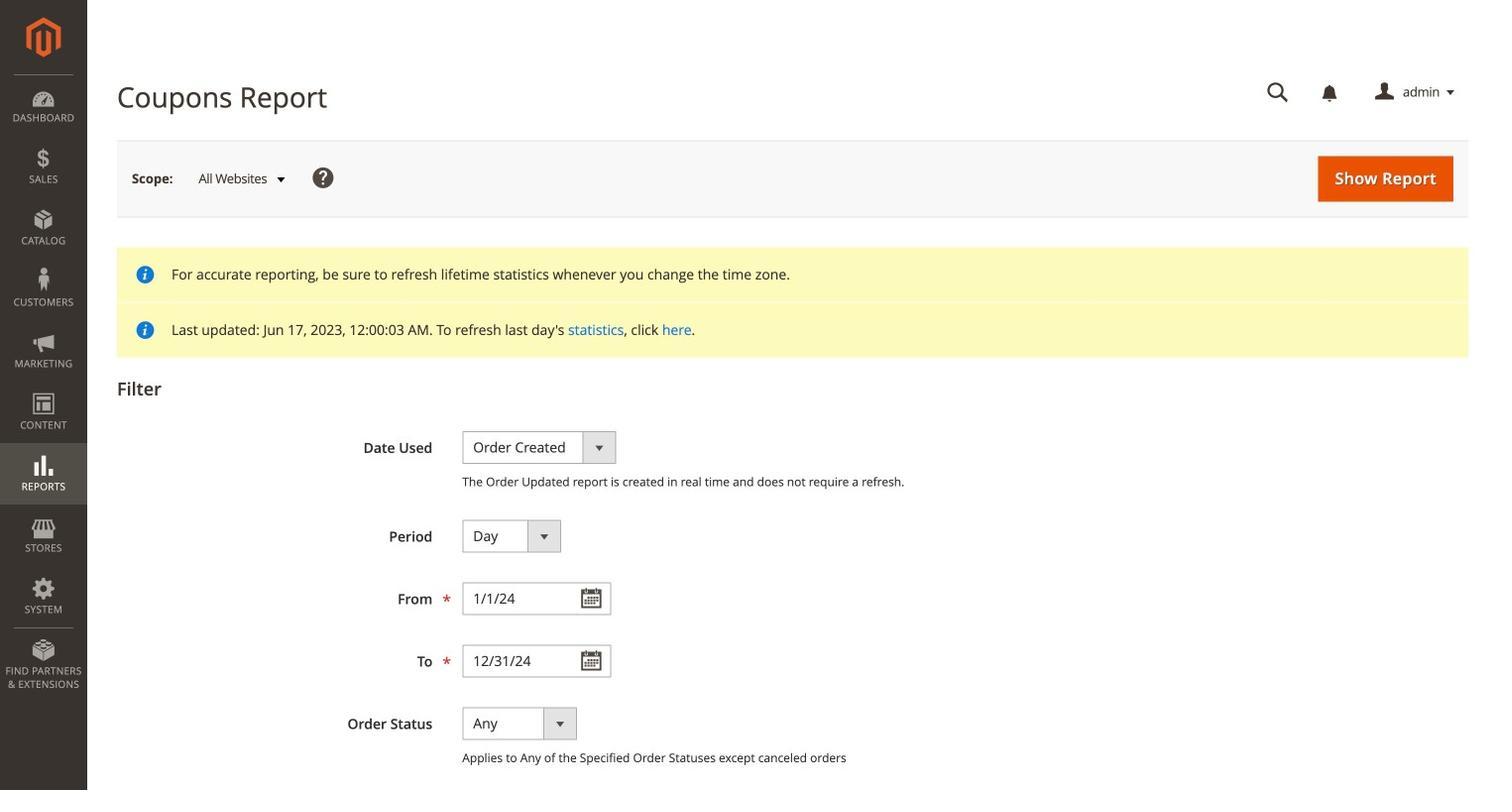 Task type: locate. For each thing, give the bounding box(es) containing it.
magento admin panel image
[[26, 17, 61, 58]]

menu bar
[[0, 74, 87, 701]]

None text field
[[1253, 75, 1303, 110], [462, 582, 611, 615], [1253, 75, 1303, 110], [462, 582, 611, 615]]

None text field
[[462, 645, 611, 678]]



